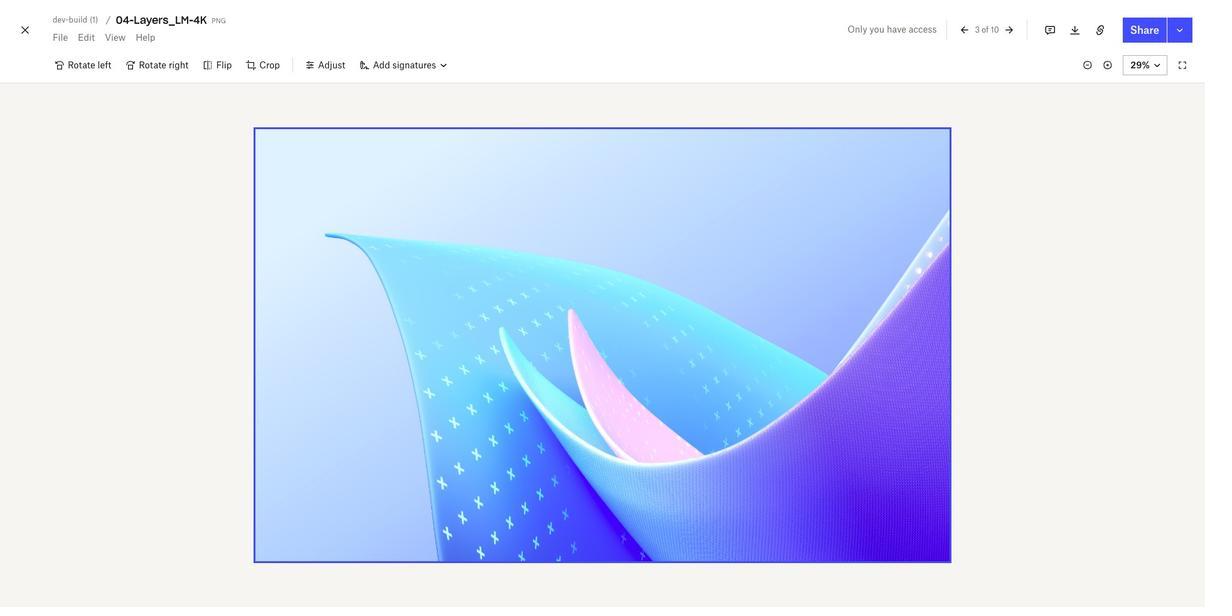 Task type: vqa. For each thing, say whether or not it's contained in the screenshot.
29% popup button
yes



Task type: describe. For each thing, give the bounding box(es) containing it.
access
[[909, 24, 937, 35]]

29%
[[1131, 60, 1151, 70]]

png
[[212, 14, 226, 25]]

dev-build (1)
[[53, 15, 98, 24]]

4k
[[194, 14, 207, 26]]

rotate for rotate right
[[139, 60, 166, 70]]

only you have access
[[848, 24, 937, 35]]

adjust button
[[298, 55, 353, 75]]

right
[[169, 60, 189, 70]]

29% button
[[1124, 55, 1168, 75]]

10
[[991, 25, 1000, 34]]

04-
[[116, 14, 134, 26]]

share
[[1131, 24, 1160, 36]]

build
[[69, 15, 88, 24]]

rotate right
[[139, 60, 189, 70]]

/ 04-layers_lm-4k png
[[106, 14, 226, 26]]

rotate left
[[68, 60, 111, 70]]

add signatures
[[373, 60, 436, 70]]

you
[[870, 24, 885, 35]]

only
[[848, 24, 868, 35]]

add signatures button
[[353, 55, 454, 75]]

/
[[106, 14, 111, 25]]

add
[[373, 60, 390, 70]]

flip button
[[196, 55, 239, 75]]

help button
[[131, 28, 160, 48]]

of
[[982, 25, 989, 34]]



Task type: locate. For each thing, give the bounding box(es) containing it.
crop
[[260, 60, 280, 70]]

flip
[[216, 60, 232, 70]]

view button
[[100, 28, 131, 48]]

close image
[[18, 20, 33, 40]]

dev-
[[53, 15, 69, 24]]

rotate left right
[[139, 60, 166, 70]]

3
[[976, 25, 980, 34]]

rotate left button
[[48, 55, 119, 75]]

0 horizontal spatial rotate
[[68, 60, 95, 70]]

rotate right button
[[119, 55, 196, 75]]

(1)
[[90, 15, 98, 24]]

rotate left left
[[68, 60, 95, 70]]

crop button
[[239, 55, 288, 75]]

share button
[[1123, 18, 1167, 43]]

dev-build (1) button
[[48, 13, 103, 28]]

rotate for rotate left
[[68, 60, 95, 70]]

2 rotate from the left
[[139, 60, 166, 70]]

file
[[53, 32, 68, 43]]

file button
[[48, 28, 73, 48]]

help
[[136, 32, 155, 43]]

layers_lm-
[[134, 14, 194, 26]]

edit
[[78, 32, 95, 43]]

1 horizontal spatial rotate
[[139, 60, 166, 70]]

signatures
[[393, 60, 436, 70]]

1 rotate from the left
[[68, 60, 95, 70]]

adjust
[[318, 60, 345, 70]]

left
[[98, 60, 111, 70]]

edit button
[[73, 28, 100, 48]]

view
[[105, 32, 126, 43]]

3 of 10
[[976, 25, 1000, 34]]

rotate
[[68, 60, 95, 70], [139, 60, 166, 70]]

have
[[887, 24, 907, 35]]



